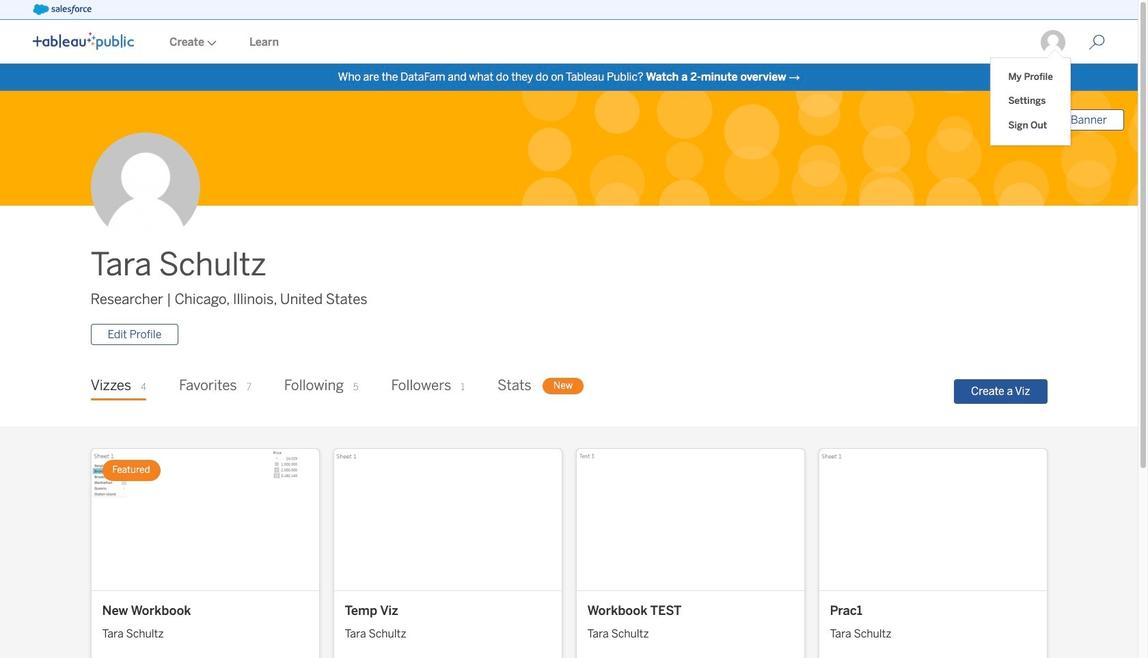 Task type: locate. For each thing, give the bounding box(es) containing it.
logo image
[[33, 32, 134, 50]]

avatar image
[[91, 133, 200, 242]]

workbook thumbnail image
[[91, 449, 319, 590], [334, 449, 562, 590], [577, 449, 804, 590], [819, 449, 1047, 590]]

dialog
[[992, 49, 1071, 145]]

tara.schultz image
[[1040, 29, 1067, 56]]



Task type: vqa. For each thing, say whether or not it's contained in the screenshot.
the avatar image for shouldersleeper
no



Task type: describe. For each thing, give the bounding box(es) containing it.
featured element
[[102, 460, 160, 481]]

3 workbook thumbnail image from the left
[[577, 449, 804, 590]]

list options menu
[[992, 58, 1071, 145]]

4 workbook thumbnail image from the left
[[819, 449, 1047, 590]]

1 workbook thumbnail image from the left
[[91, 449, 319, 590]]

go to search image
[[1073, 34, 1122, 51]]

2 workbook thumbnail image from the left
[[334, 449, 562, 590]]

salesforce logo image
[[33, 4, 91, 15]]



